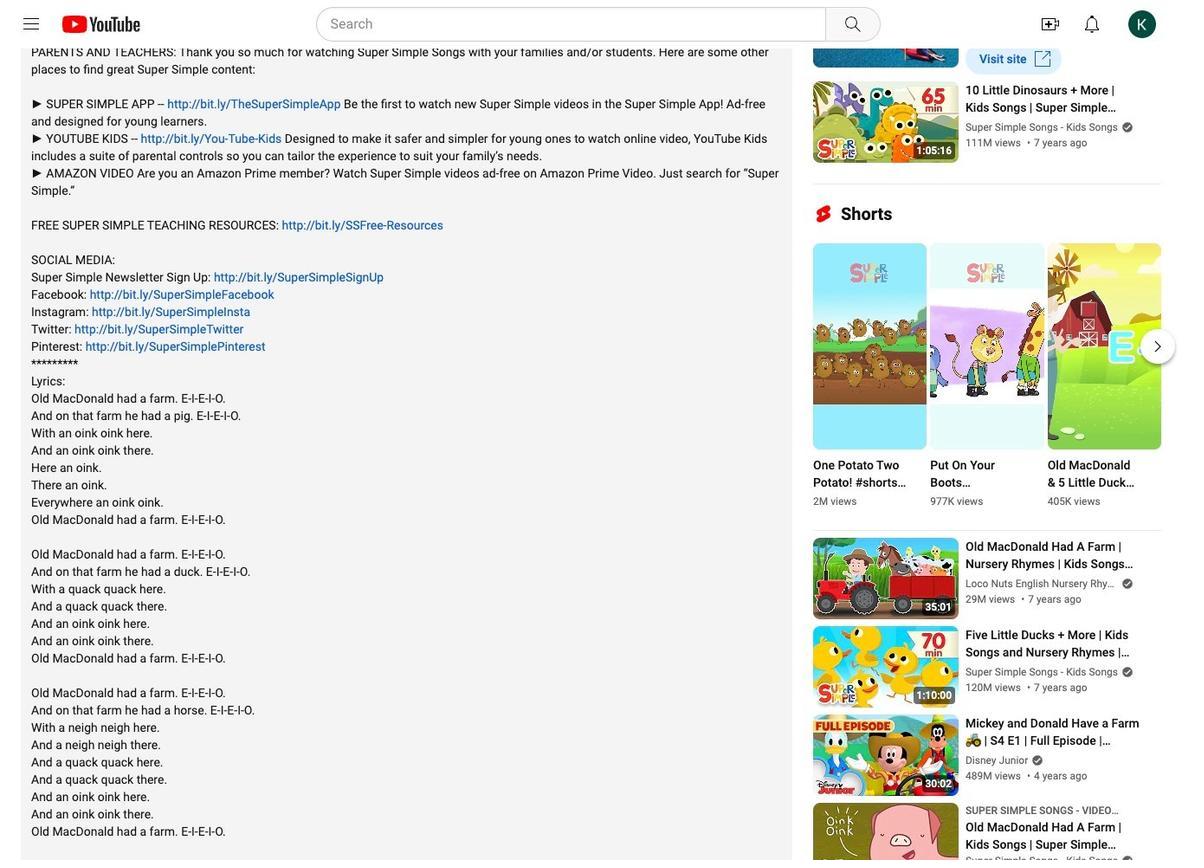Task type: describe. For each thing, give the bounding box(es) containing it.
10 little dinosaurs + more | kids songs | super simple songs by super simple songs - kids songs 111,895,230 views 7 years ago 1 hour, 5 minutes element
[[966, 81, 1141, 116]]

1 hour, 5 minutes, 16 seconds image
[[914, 142, 955, 159]]

verified image for old macdonald had a farm | nursery rhymes | kids songs for children by loco nuts english nursery rhymes and kids songs 29,713,684 views 7 years ago 35 minutes element
[[1118, 578, 1134, 590]]

five little ducks + more | kids songs and nursery rhymes | super simple songs by super simple songs - kids songs 120,220,793 views 7 years ago 1 hour, 10 minutes element
[[966, 626, 1141, 661]]

super simple songs - video collection, volume 2  s1 e1 image
[[966, 803, 1141, 833]]

old macdonald had a farm | nursery rhymes | kids songs for children by loco nuts english nursery rhymes and kids songs 29,713,684 views 7 years ago 35 minutes element
[[966, 538, 1141, 573]]

35 minutes, 1 second image
[[922, 599, 955, 616]]



Task type: locate. For each thing, give the bounding box(es) containing it.
old macdonald had a farm | kids songs | super simple songs by super simple songs - kids songs 177,882,544 views 10 years ago 3 minutes, 30 seconds element
[[966, 819, 1141, 853]]

Search text field
[[330, 13, 822, 36]]

1 hour, 10 minutes image
[[914, 687, 955, 704]]

None search field
[[285, 7, 884, 42]]

1 verified image from the top
[[1118, 578, 1134, 590]]

0 vertical spatial verified image
[[1118, 578, 1134, 590]]

verified image for 10 little dinosaurs + more | kids songs | super simple songs by super simple songs - kids songs 111,895,230 views 7 years ago 1 hour, 5 minutes element
[[1118, 121, 1134, 133]]

30 minutes, 2 seconds image
[[922, 775, 955, 793]]

verified image down old macdonald had a farm | kids songs | super simple songs by super simple songs - kids songs 177,882,544 views 10 years ago 3 minutes, 30 seconds element
[[1118, 855, 1134, 860]]

verified image
[[1118, 578, 1134, 590], [1118, 666, 1134, 678]]

None text field
[[931, 457, 1024, 491], [1048, 457, 1141, 491], [931, 457, 1024, 491], [1048, 457, 1141, 491]]

verified image down old macdonald had a farm | nursery rhymes | kids songs for children by loco nuts english nursery rhymes and kids songs 29,713,684 views 7 years ago 35 minutes element
[[1118, 578, 1134, 590]]

mickey and donald have a farm 🚜 | s4 e1 | full episode | mickey mouse clubhouse | @disneyjunior by disney junior 489,277,504 views 4 years ago 30 minutes element
[[966, 715, 1141, 750]]

verified image for mickey and donald have a farm 🚜 | s4 e1 | full episode | mickey mouse clubhouse | @disneyjunior by disney junior 489,277,504 views 4 years ago 30 minutes element
[[1028, 754, 1044, 766]]

None text field
[[980, 52, 1027, 66], [813, 457, 906, 491], [980, 52, 1027, 66], [813, 457, 906, 491]]

1 vertical spatial verified image
[[1118, 666, 1134, 678]]

verified image down mickey and donald have a farm 🚜 | s4 e1 | full episode | mickey mouse clubhouse | @disneyjunior by disney junior 489,277,504 views 4 years ago 30 minutes element
[[1028, 754, 1044, 766]]

1 vertical spatial verified image
[[1028, 754, 1044, 766]]

verified image
[[1118, 121, 1134, 133], [1028, 754, 1044, 766], [1118, 855, 1134, 860]]

verified image down 10 little dinosaurs + more | kids songs | super simple songs by super simple songs - kids songs 111,895,230 views 7 years ago 1 hour, 5 minutes element
[[1118, 121, 1134, 133]]

avatar image image
[[1129, 10, 1156, 38]]

0 vertical spatial verified image
[[1118, 121, 1134, 133]]

2 vertical spatial verified image
[[1118, 855, 1134, 860]]

2 verified image from the top
[[1118, 666, 1134, 678]]

verified image for five little ducks + more | kids songs and nursery rhymes | super simple songs by super simple songs - kids songs 120,220,793 views 7 years ago 1 hour, 10 minutes "element"
[[1118, 666, 1134, 678]]

verified image down five little ducks + more | kids songs and nursery rhymes | super simple songs by super simple songs - kids songs 120,220,793 views 7 years ago 1 hour, 10 minutes "element"
[[1118, 666, 1134, 678]]



Task type: vqa. For each thing, say whether or not it's contained in the screenshot.
Hiking
no



